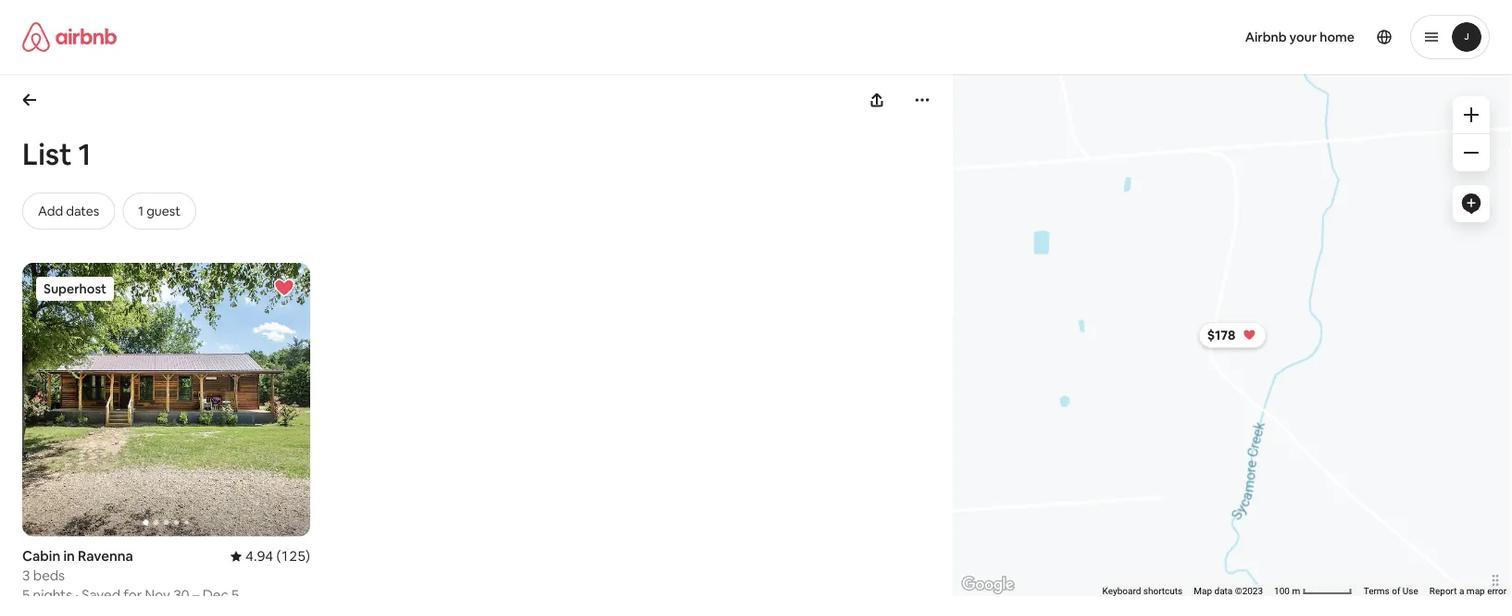 Task type: vqa. For each thing, say whether or not it's contained in the screenshot.
Airbnb your home 'link'
yes



Task type: locate. For each thing, give the bounding box(es) containing it.
m
[[1292, 586, 1300, 597]]

shortcuts
[[1143, 586, 1182, 597]]

zoom out image
[[1464, 145, 1479, 160]]

4.94 out of 5 average rating,  125 reviews image
[[231, 547, 310, 565]]

list 1
[[22, 134, 91, 173]]

(125)
[[276, 547, 310, 565]]

map
[[1194, 586, 1212, 597]]

of
[[1392, 586, 1400, 597]]

keyboard shortcuts
[[1102, 586, 1182, 597]]

$178
[[1207, 327, 1235, 344]]

0 vertical spatial 1
[[78, 134, 91, 173]]

1 vertical spatial 1
[[138, 203, 144, 219]]

your
[[1289, 29, 1317, 45]]

add dates
[[38, 203, 99, 219]]

0 horizontal spatial 1
[[78, 134, 91, 173]]

1 right list
[[78, 134, 91, 173]]

in
[[63, 547, 75, 565]]

add a place to the map image
[[1460, 193, 1482, 215]]

1
[[78, 134, 91, 173], [138, 203, 144, 219]]

home
[[1320, 29, 1355, 45]]

group
[[22, 263, 310, 536]]

4.94
[[245, 547, 273, 565]]

map data ©2023
[[1194, 586, 1263, 597]]

remove from wishlist: cabin in ravenna image
[[273, 277, 295, 299]]

terms of use
[[1363, 586, 1418, 597]]

keyboard shortcuts button
[[1102, 585, 1182, 597]]

$178 button
[[1199, 322, 1266, 348]]

keyboard
[[1102, 586, 1141, 597]]

1 horizontal spatial 1
[[138, 203, 144, 219]]

1 left guest
[[138, 203, 144, 219]]

report a map error link
[[1429, 586, 1506, 597]]

1 inside dropdown button
[[138, 203, 144, 219]]

1 guest button
[[123, 193, 196, 230]]

error
[[1487, 586, 1506, 597]]

terms of use link
[[1363, 586, 1418, 597]]

100 m button
[[1268, 584, 1358, 597]]



Task type: describe. For each thing, give the bounding box(es) containing it.
profile element
[[778, 0, 1490, 74]]

cabin
[[22, 547, 60, 565]]

list
[[22, 134, 72, 173]]

zoom in image
[[1464, 107, 1479, 122]]

a
[[1459, 586, 1464, 597]]

3
[[22, 567, 30, 585]]

cabin in ravenna 3 beds
[[22, 547, 133, 585]]

beds
[[33, 567, 65, 585]]

ravenna
[[78, 547, 133, 565]]

©2023
[[1235, 586, 1263, 597]]

report a map error
[[1429, 586, 1506, 597]]

report
[[1429, 586, 1457, 597]]

100 m
[[1274, 586, 1302, 597]]

guest
[[146, 203, 180, 219]]

terms
[[1363, 586, 1389, 597]]

add dates button
[[22, 193, 115, 230]]

add
[[38, 203, 63, 219]]

airbnb your home
[[1245, 29, 1355, 45]]

4.94 (125)
[[245, 547, 310, 565]]

google map
including 1 saved stay. region
[[792, 0, 1512, 597]]

data
[[1214, 586, 1232, 597]]

map
[[1466, 586, 1485, 597]]

1 guest
[[138, 203, 180, 219]]

airbnb
[[1245, 29, 1287, 45]]

google image
[[957, 573, 1018, 597]]

airbnb your home link
[[1234, 18, 1366, 56]]

use
[[1402, 586, 1418, 597]]

dates
[[66, 203, 99, 219]]

100
[[1274, 586, 1290, 597]]



